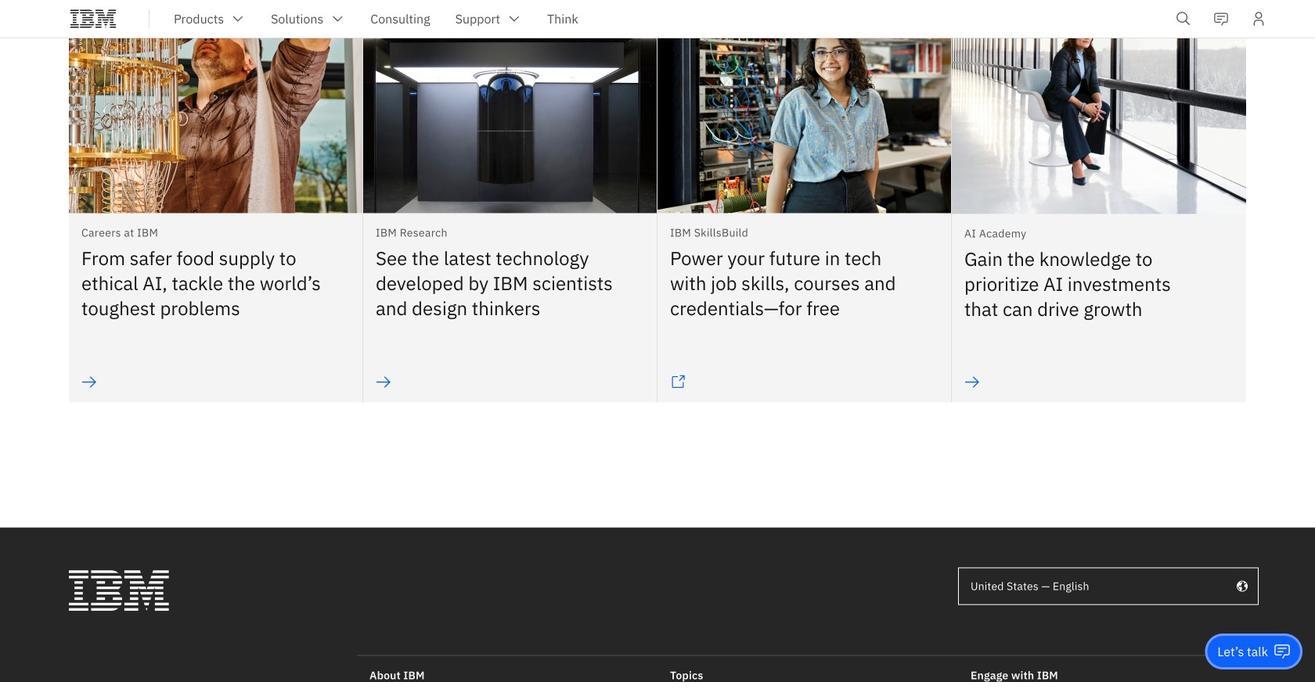 Task type: vqa. For each thing, say whether or not it's contained in the screenshot.
Open Cookie Preferences Modal section
no



Task type: locate. For each thing, give the bounding box(es) containing it.
let's talk element
[[1218, 644, 1269, 661]]



